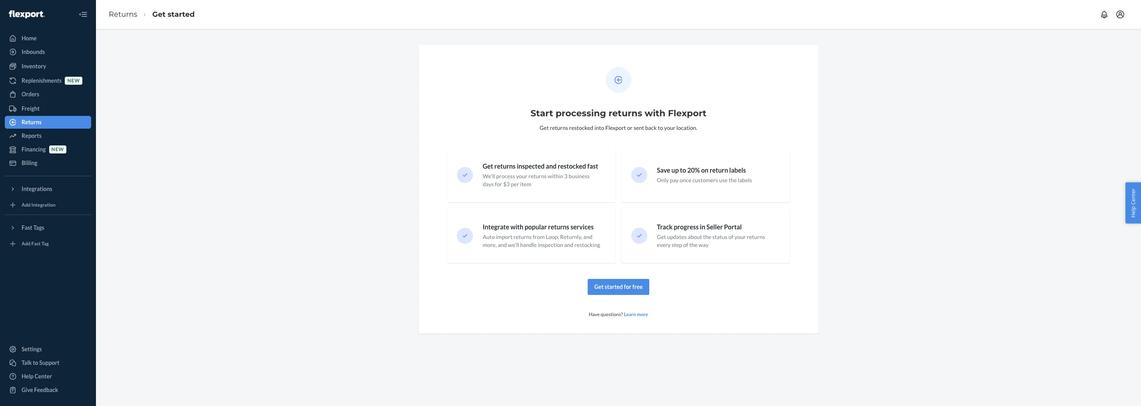 Task type: describe. For each thing, give the bounding box(es) containing it.
customers
[[693, 177, 719, 184]]

sent
[[634, 124, 645, 131]]

settings link
[[5, 343, 91, 356]]

up
[[672, 166, 679, 174]]

give feedback
[[22, 387, 58, 394]]

get returns restocked into flexport or sent back to your location.
[[540, 124, 698, 131]]

1 vertical spatial labels
[[738, 177, 753, 184]]

status
[[713, 234, 728, 241]]

get for get started
[[152, 10, 166, 19]]

returns up the 'handle'
[[514, 234, 532, 241]]

auto
[[483, 234, 495, 241]]

inspected
[[517, 162, 545, 170]]

get inside track progress in seller portal get updates about the status of your returns every step of the way
[[657, 234, 666, 241]]

save up to 20% on return labels only pay once customers use the labels
[[657, 166, 753, 184]]

business
[[569, 173, 590, 180]]

we'll
[[508, 242, 519, 249]]

way
[[699, 242, 709, 249]]

1 horizontal spatial to
[[658, 124, 663, 131]]

orders link
[[5, 88, 91, 101]]

updates
[[668, 234, 687, 241]]

get returns inspected and restocked fast we'll process your returns within 3 business days for $3 per item
[[483, 162, 599, 188]]

integration
[[31, 202, 56, 208]]

returnly,
[[560, 234, 583, 241]]

inbounds
[[22, 48, 45, 55]]

every
[[657, 242, 671, 249]]

or
[[628, 124, 633, 131]]

breadcrumbs navigation
[[102, 3, 201, 26]]

more
[[637, 312, 649, 318]]

services
[[571, 223, 594, 231]]

talk
[[22, 360, 32, 366]]

give
[[22, 387, 33, 394]]

add integration link
[[5, 199, 91, 212]]

feedback
[[34, 387, 58, 394]]

per
[[511, 181, 519, 188]]

freight
[[22, 105, 40, 112]]

billing
[[22, 160, 37, 166]]

replenishments
[[22, 77, 62, 84]]

returns inside track progress in seller portal get updates about the status of your returns every step of the way
[[747, 234, 766, 241]]

get started link
[[152, 10, 195, 19]]

help center link
[[5, 370, 91, 383]]

item
[[521, 181, 532, 188]]

into
[[595, 124, 605, 131]]

restocking
[[575, 242, 601, 249]]

from
[[533, 234, 545, 241]]

only
[[657, 177, 669, 184]]

inbounds link
[[5, 46, 91, 58]]

close navigation image
[[78, 10, 88, 19]]

get started
[[152, 10, 195, 19]]

inspection
[[538, 242, 564, 249]]

returns up or
[[609, 108, 643, 119]]

new for financing
[[51, 147, 64, 153]]

track
[[657, 223, 673, 231]]

location.
[[677, 124, 698, 131]]

help inside help center button
[[1130, 206, 1138, 218]]

3
[[565, 173, 568, 180]]

for inside button
[[624, 284, 632, 290]]

progress
[[674, 223, 699, 231]]

20%
[[688, 166, 700, 174]]

integrate
[[483, 223, 510, 231]]

help center inside button
[[1130, 189, 1138, 218]]

reports link
[[5, 130, 91, 142]]

reports
[[22, 132, 42, 139]]

fast
[[588, 162, 599, 170]]

add fast tag link
[[5, 238, 91, 250]]

returns inside breadcrumbs navigation
[[109, 10, 137, 19]]

more,
[[483, 242, 497, 249]]

your inside get returns inspected and restocked fast we'll process your returns within 3 business days for $3 per item
[[516, 173, 528, 180]]

1 vertical spatial center
[[35, 373, 52, 380]]

start processing returns with flexport
[[531, 108, 707, 119]]

returns up process
[[495, 162, 516, 170]]

returns up loop,
[[548, 223, 570, 231]]

2 vertical spatial the
[[690, 242, 698, 249]]

on
[[702, 166, 709, 174]]

open notifications image
[[1100, 10, 1110, 19]]

billing link
[[5, 157, 91, 170]]

talk to support button
[[5, 357, 91, 370]]

support
[[39, 360, 59, 366]]

and down import
[[498, 242, 507, 249]]

loop,
[[546, 234, 559, 241]]

returns down the start on the left top
[[550, 124, 568, 131]]

get for get returns restocked into flexport or sent back to your location.
[[540, 124, 549, 131]]

open account menu image
[[1116, 10, 1126, 19]]

once
[[680, 177, 692, 184]]

$3
[[504, 181, 510, 188]]

1 horizontal spatial returns link
[[109, 10, 137, 19]]

process
[[497, 173, 515, 180]]

integrate with popular returns services auto import returns from loop, returnly, and more, and we'll handle inspection and restocking
[[483, 223, 601, 249]]

restocked inside get returns inspected and restocked fast we'll process your returns within 3 business days for $3 per item
[[558, 162, 587, 170]]

inventory
[[22, 63, 46, 70]]

started for get started
[[168, 10, 195, 19]]

have questions? learn more
[[589, 312, 649, 318]]

tag
[[42, 241, 49, 247]]

save
[[657, 166, 671, 174]]



Task type: locate. For each thing, give the bounding box(es) containing it.
add down fast tags
[[22, 241, 30, 247]]

1 horizontal spatial help
[[1130, 206, 1138, 218]]

0 vertical spatial to
[[658, 124, 663, 131]]

0 horizontal spatial of
[[684, 242, 689, 249]]

return
[[710, 166, 729, 174]]

for inside get returns inspected and restocked fast we'll process your returns within 3 business days for $3 per item
[[495, 181, 503, 188]]

1 horizontal spatial help center
[[1130, 189, 1138, 218]]

0 vertical spatial labels
[[730, 166, 746, 174]]

0 horizontal spatial center
[[35, 373, 52, 380]]

integrations button
[[5, 183, 91, 196]]

0 vertical spatial of
[[729, 234, 734, 241]]

step
[[672, 242, 683, 249]]

with inside the integrate with popular returns services auto import returns from loop, returnly, and more, and we'll handle inspection and restocking
[[511, 223, 524, 231]]

get for get started for free
[[595, 284, 604, 290]]

1 vertical spatial your
[[516, 173, 528, 180]]

0 vertical spatial returns
[[109, 10, 137, 19]]

0 vertical spatial with
[[645, 108, 666, 119]]

0 horizontal spatial to
[[33, 360, 38, 366]]

orders
[[22, 91, 39, 98]]

portal
[[725, 223, 742, 231]]

1 horizontal spatial of
[[729, 234, 734, 241]]

have
[[589, 312, 600, 318]]

labels
[[730, 166, 746, 174], [738, 177, 753, 184]]

fast
[[22, 224, 32, 231], [31, 241, 41, 247]]

0 vertical spatial the
[[729, 177, 737, 184]]

0 vertical spatial for
[[495, 181, 503, 188]]

get started for free button
[[588, 279, 650, 295]]

returns link
[[109, 10, 137, 19], [5, 116, 91, 129]]

help
[[1130, 206, 1138, 218], [22, 373, 34, 380]]

fast tags
[[22, 224, 44, 231]]

the inside save up to 20% on return labels only pay once customers use the labels
[[729, 177, 737, 184]]

new down reports link
[[51, 147, 64, 153]]

fast left tags
[[22, 224, 32, 231]]

popular
[[525, 223, 547, 231]]

add
[[22, 202, 30, 208], [22, 241, 30, 247]]

with
[[645, 108, 666, 119], [511, 223, 524, 231]]

to
[[658, 124, 663, 131], [680, 166, 687, 174], [33, 360, 38, 366]]

your up item
[[516, 173, 528, 180]]

1 vertical spatial returns link
[[5, 116, 91, 129]]

pay
[[670, 177, 679, 184]]

0 vertical spatial flexport
[[668, 108, 707, 119]]

0 horizontal spatial for
[[495, 181, 503, 188]]

fast inside dropdown button
[[22, 224, 32, 231]]

home
[[22, 35, 37, 42]]

0 horizontal spatial returns link
[[5, 116, 91, 129]]

of
[[729, 234, 734, 241], [684, 242, 689, 249]]

give feedback button
[[5, 384, 91, 397]]

track progress in seller portal get updates about the status of your returns every step of the way
[[657, 223, 766, 249]]

of down portal
[[729, 234, 734, 241]]

1 vertical spatial the
[[704, 234, 712, 241]]

within
[[548, 173, 564, 180]]

flexport left or
[[606, 124, 626, 131]]

1 horizontal spatial returns
[[109, 10, 137, 19]]

about
[[688, 234, 703, 241]]

1 vertical spatial fast
[[31, 241, 41, 247]]

help center
[[1130, 189, 1138, 218], [22, 373, 52, 380]]

your left location.
[[665, 124, 676, 131]]

2 vertical spatial to
[[33, 360, 38, 366]]

with up import
[[511, 223, 524, 231]]

1 vertical spatial returns
[[22, 119, 42, 126]]

to right talk
[[33, 360, 38, 366]]

fast left the tag
[[31, 241, 41, 247]]

started
[[168, 10, 195, 19], [605, 284, 623, 290]]

to right back
[[658, 124, 663, 131]]

2 horizontal spatial the
[[729, 177, 737, 184]]

0 vertical spatial started
[[168, 10, 195, 19]]

0 vertical spatial returns link
[[109, 10, 137, 19]]

fast tags button
[[5, 222, 91, 234]]

restocked up 3
[[558, 162, 587, 170]]

1 vertical spatial new
[[51, 147, 64, 153]]

back
[[646, 124, 657, 131]]

1 horizontal spatial with
[[645, 108, 666, 119]]

help center button
[[1126, 183, 1142, 224]]

settings
[[22, 346, 42, 353]]

0 horizontal spatial your
[[516, 173, 528, 180]]

1 horizontal spatial your
[[665, 124, 676, 131]]

1 horizontal spatial started
[[605, 284, 623, 290]]

new up orders link
[[67, 78, 80, 84]]

help inside help center link
[[22, 373, 34, 380]]

new for replenishments
[[67, 78, 80, 84]]

and up restocking
[[584, 234, 593, 241]]

1 vertical spatial for
[[624, 284, 632, 290]]

add left integration
[[22, 202, 30, 208]]

0 vertical spatial your
[[665, 124, 676, 131]]

to right up
[[680, 166, 687, 174]]

learn more button
[[624, 311, 649, 318]]

for
[[495, 181, 503, 188], [624, 284, 632, 290]]

and down returnly,
[[565, 242, 574, 249]]

your inside track progress in seller portal get updates about the status of your returns every step of the way
[[735, 234, 746, 241]]

returns right status
[[747, 234, 766, 241]]

returns link up reports link
[[5, 116, 91, 129]]

and up within
[[546, 162, 557, 170]]

returns
[[109, 10, 137, 19], [22, 119, 42, 126]]

to inside save up to 20% on return labels only pay once customers use the labels
[[680, 166, 687, 174]]

the right use
[[729, 177, 737, 184]]

center inside button
[[1130, 189, 1138, 205]]

1 horizontal spatial center
[[1130, 189, 1138, 205]]

of right step
[[684, 242, 689, 249]]

2 horizontal spatial your
[[735, 234, 746, 241]]

add for add integration
[[22, 202, 30, 208]]

1 add from the top
[[22, 202, 30, 208]]

returns link right close navigation icon
[[109, 10, 137, 19]]

1 horizontal spatial the
[[704, 234, 712, 241]]

flexport up location.
[[668, 108, 707, 119]]

0 horizontal spatial returns
[[22, 119, 42, 126]]

0 horizontal spatial help
[[22, 373, 34, 380]]

1 vertical spatial restocked
[[558, 162, 587, 170]]

financing
[[22, 146, 46, 153]]

inventory link
[[5, 60, 91, 73]]

1 horizontal spatial flexport
[[668, 108, 707, 119]]

get started for free
[[595, 284, 643, 290]]

for left $3
[[495, 181, 503, 188]]

center
[[1130, 189, 1138, 205], [35, 373, 52, 380]]

add integration
[[22, 202, 56, 208]]

the up way
[[704, 234, 712, 241]]

0 horizontal spatial help center
[[22, 373, 52, 380]]

for left free
[[624, 284, 632, 290]]

0 vertical spatial restocked
[[570, 124, 594, 131]]

returns right close navigation icon
[[109, 10, 137, 19]]

returns down inspected
[[529, 173, 547, 180]]

2 add from the top
[[22, 241, 30, 247]]

0 vertical spatial help
[[1130, 206, 1138, 218]]

get inside get returns inspected and restocked fast we'll process your returns within 3 business days for $3 per item
[[483, 162, 494, 170]]

get inside breadcrumbs navigation
[[152, 10, 166, 19]]

freight link
[[5, 102, 91, 115]]

0 vertical spatial fast
[[22, 224, 32, 231]]

tags
[[33, 224, 44, 231]]

1 vertical spatial started
[[605, 284, 623, 290]]

labels right use
[[738, 177, 753, 184]]

get inside button
[[595, 284, 604, 290]]

0 vertical spatial center
[[1130, 189, 1138, 205]]

the down about
[[690, 242, 698, 249]]

0 horizontal spatial flexport
[[606, 124, 626, 131]]

import
[[496, 234, 513, 241]]

in
[[700, 223, 706, 231]]

0 horizontal spatial new
[[51, 147, 64, 153]]

flexport for into
[[606, 124, 626, 131]]

1 vertical spatial add
[[22, 241, 30, 247]]

restocked down processing
[[570, 124, 594, 131]]

and inside get returns inspected and restocked fast we'll process your returns within 3 business days for $3 per item
[[546, 162, 557, 170]]

0 horizontal spatial with
[[511, 223, 524, 231]]

to inside the talk to support button
[[33, 360, 38, 366]]

1 horizontal spatial new
[[67, 78, 80, 84]]

0 horizontal spatial started
[[168, 10, 195, 19]]

0 vertical spatial add
[[22, 202, 30, 208]]

1 vertical spatial flexport
[[606, 124, 626, 131]]

0 vertical spatial new
[[67, 78, 80, 84]]

1 horizontal spatial for
[[624, 284, 632, 290]]

returns
[[609, 108, 643, 119], [550, 124, 568, 131], [495, 162, 516, 170], [529, 173, 547, 180], [548, 223, 570, 231], [514, 234, 532, 241], [747, 234, 766, 241]]

1 vertical spatial with
[[511, 223, 524, 231]]

integrations
[[22, 186, 52, 192]]

use
[[720, 177, 728, 184]]

the
[[729, 177, 737, 184], [704, 234, 712, 241], [690, 242, 698, 249]]

flexport logo image
[[9, 10, 45, 18]]

learn
[[624, 312, 636, 318]]

and
[[546, 162, 557, 170], [584, 234, 593, 241], [498, 242, 507, 249], [565, 242, 574, 249]]

your down portal
[[735, 234, 746, 241]]

0 vertical spatial help center
[[1130, 189, 1138, 218]]

flexport
[[668, 108, 707, 119], [606, 124, 626, 131]]

days
[[483, 181, 494, 188]]

questions?
[[601, 312, 623, 318]]

new
[[67, 78, 80, 84], [51, 147, 64, 153]]

talk to support
[[22, 360, 59, 366]]

with up back
[[645, 108, 666, 119]]

0 horizontal spatial the
[[690, 242, 698, 249]]

we'll
[[483, 173, 495, 180]]

your
[[665, 124, 676, 131], [516, 173, 528, 180], [735, 234, 746, 241]]

1 vertical spatial help
[[22, 373, 34, 380]]

returns up reports at the left
[[22, 119, 42, 126]]

1 vertical spatial help center
[[22, 373, 52, 380]]

start
[[531, 108, 554, 119]]

1 vertical spatial to
[[680, 166, 687, 174]]

started inside breadcrumbs navigation
[[168, 10, 195, 19]]

1 vertical spatial of
[[684, 242, 689, 249]]

flexport for with
[[668, 108, 707, 119]]

seller
[[707, 223, 723, 231]]

processing
[[556, 108, 607, 119]]

started inside button
[[605, 284, 623, 290]]

2 horizontal spatial to
[[680, 166, 687, 174]]

add fast tag
[[22, 241, 49, 247]]

handle
[[521, 242, 537, 249]]

get for get returns inspected and restocked fast we'll process your returns within 3 business days for $3 per item
[[483, 162, 494, 170]]

started for get started for free
[[605, 284, 623, 290]]

labels right return
[[730, 166, 746, 174]]

home link
[[5, 32, 91, 45]]

2 vertical spatial your
[[735, 234, 746, 241]]

add for add fast tag
[[22, 241, 30, 247]]



Task type: vqa. For each thing, say whether or not it's contained in the screenshot.
Loop,
yes



